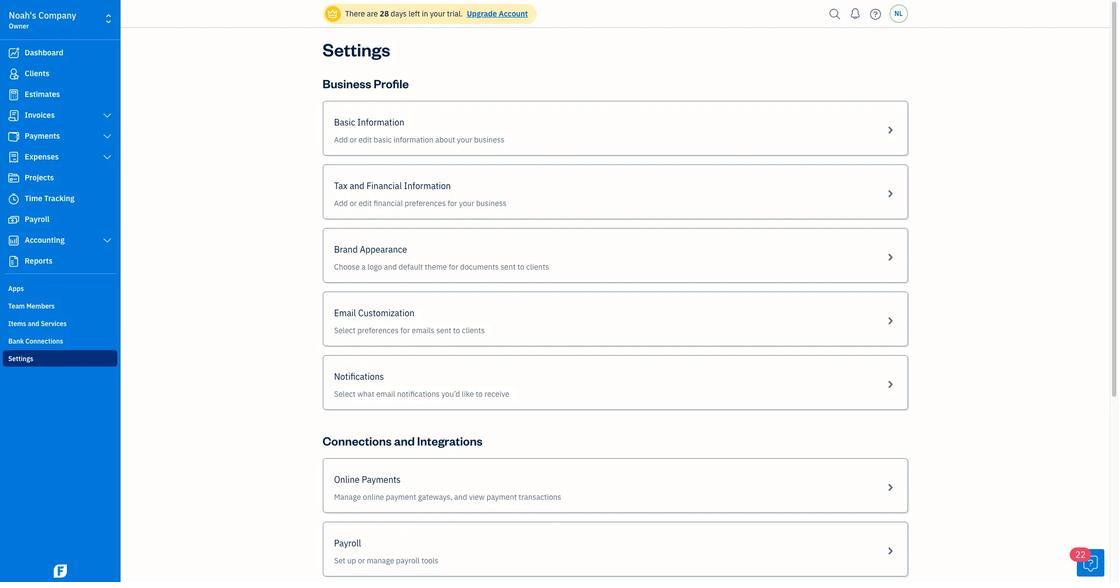 Task type: locate. For each thing, give the bounding box(es) containing it.
add or edit basic information about your business
[[334, 135, 505, 145]]

2 select from the top
[[334, 389, 356, 399]]

preferences right financial
[[405, 198, 446, 208]]

you'd
[[441, 389, 460, 399]]

select left what
[[334, 389, 356, 399]]

1 vertical spatial information
[[404, 180, 451, 191]]

days
[[391, 9, 407, 19]]

items
[[8, 320, 26, 328]]

connections up online payments
[[323, 433, 392, 448]]

edit left financial
[[359, 198, 372, 208]]

to right documents
[[517, 262, 524, 272]]

or right "up"
[[358, 556, 365, 566]]

0 vertical spatial payments
[[25, 131, 60, 141]]

payment right "view"
[[487, 492, 517, 502]]

items and services
[[8, 320, 67, 328]]

clients
[[526, 262, 549, 272], [462, 326, 485, 335]]

1 vertical spatial select
[[334, 389, 356, 399]]

gateways,
[[418, 492, 452, 502]]

1 horizontal spatial settings
[[323, 37, 390, 61]]

chevron large down image up expenses link
[[102, 132, 112, 141]]

0 vertical spatial settings
[[323, 37, 390, 61]]

1 vertical spatial your
[[457, 135, 472, 145]]

emails
[[412, 326, 435, 335]]

and inside main element
[[28, 320, 39, 328]]

connections and integrations
[[323, 433, 483, 448]]

tracking
[[44, 193, 75, 203]]

0 horizontal spatial clients
[[462, 326, 485, 335]]

crown image
[[327, 8, 338, 19]]

0 horizontal spatial preferences
[[357, 326, 399, 335]]

connections
[[25, 337, 63, 345], [323, 433, 392, 448]]

up
[[347, 556, 356, 566]]

and left integrations
[[394, 433, 415, 448]]

0 vertical spatial to
[[517, 262, 524, 272]]

dashboard
[[25, 48, 63, 58]]

connections down items and services
[[25, 337, 63, 345]]

payroll down the time on the left top
[[25, 214, 49, 224]]

1 vertical spatial business
[[476, 198, 507, 208]]

chevron large down image up 'projects' link
[[102, 153, 112, 162]]

0 vertical spatial payroll
[[25, 214, 49, 224]]

business
[[323, 76, 371, 91]]

or left financial
[[350, 198, 357, 208]]

view
[[469, 492, 485, 502]]

0 horizontal spatial payment
[[386, 492, 416, 502]]

sent right emails
[[436, 326, 451, 335]]

1 horizontal spatial payroll
[[334, 538, 361, 549]]

add for tax
[[334, 198, 348, 208]]

online
[[363, 492, 384, 502]]

profile
[[374, 76, 409, 91]]

time tracking
[[25, 193, 75, 203]]

account
[[499, 9, 528, 19]]

a
[[362, 262, 366, 272]]

0 horizontal spatial connections
[[25, 337, 63, 345]]

1 vertical spatial settings
[[8, 355, 33, 363]]

team members
[[8, 302, 55, 310]]

set up or manage payroll tools
[[334, 556, 438, 566]]

bank connections
[[8, 337, 63, 345]]

add or edit financial preferences for your business
[[334, 198, 507, 208]]

add down tax
[[334, 198, 348, 208]]

settings down there
[[323, 37, 390, 61]]

chevron large down image down payroll link
[[102, 236, 112, 245]]

and for tax and financial information
[[350, 180, 364, 191]]

to right 'like'
[[476, 389, 483, 399]]

or
[[350, 135, 357, 145], [350, 198, 357, 208], [358, 556, 365, 566]]

0 vertical spatial chevron large down image
[[102, 132, 112, 141]]

1 edit from the top
[[359, 135, 372, 145]]

and right tax
[[350, 180, 364, 191]]

payroll link
[[3, 210, 117, 230]]

your for tax and financial information
[[459, 198, 474, 208]]

1 horizontal spatial payments
[[362, 474, 401, 485]]

and right 'logo'
[[384, 262, 397, 272]]

expenses
[[25, 152, 59, 162]]

chevron large down image
[[102, 132, 112, 141], [102, 236, 112, 245]]

1 horizontal spatial payment
[[487, 492, 517, 502]]

0 vertical spatial edit
[[359, 135, 372, 145]]

1 horizontal spatial to
[[476, 389, 483, 399]]

0 horizontal spatial to
[[453, 326, 460, 335]]

like
[[462, 389, 474, 399]]

settings inside main element
[[8, 355, 33, 363]]

business
[[474, 135, 505, 145], [476, 198, 507, 208]]

1 horizontal spatial sent
[[501, 262, 516, 272]]

1 vertical spatial add
[[334, 198, 348, 208]]

0 horizontal spatial settings
[[8, 355, 33, 363]]

1 vertical spatial connections
[[323, 433, 392, 448]]

bank connections link
[[3, 333, 117, 349]]

1 vertical spatial to
[[453, 326, 460, 335]]

are
[[367, 9, 378, 19]]

select down "email"
[[334, 326, 356, 335]]

members
[[26, 302, 55, 310]]

1 vertical spatial clients
[[462, 326, 485, 335]]

estimate image
[[7, 89, 20, 100]]

0 vertical spatial or
[[350, 135, 357, 145]]

team
[[8, 302, 25, 310]]

1 vertical spatial edit
[[359, 198, 372, 208]]

payroll
[[25, 214, 49, 224], [334, 538, 361, 549]]

payment right the online
[[386, 492, 416, 502]]

1 vertical spatial preferences
[[357, 326, 399, 335]]

1 vertical spatial chevron large down image
[[102, 236, 112, 245]]

or for and
[[350, 198, 357, 208]]

0 vertical spatial for
[[448, 198, 457, 208]]

timer image
[[7, 193, 20, 204]]

2 chevron large down image from the top
[[102, 236, 112, 245]]

chevron large down image inside the accounting link
[[102, 236, 112, 245]]

tax and financial information
[[334, 180, 451, 191]]

edit for information
[[359, 135, 372, 145]]

2 add from the top
[[334, 198, 348, 208]]

1 select from the top
[[334, 326, 356, 335]]

and right items
[[28, 320, 39, 328]]

expense image
[[7, 152, 20, 163]]

payroll up "up"
[[334, 538, 361, 549]]

1 chevron large down image from the top
[[102, 111, 112, 120]]

edit left basic
[[359, 135, 372, 145]]

to right emails
[[453, 326, 460, 335]]

chevron large down image down the estimates link
[[102, 111, 112, 120]]

select
[[334, 326, 356, 335], [334, 389, 356, 399]]

1 chevron large down image from the top
[[102, 132, 112, 141]]

1 add from the top
[[334, 135, 348, 145]]

noah's
[[9, 10, 36, 21]]

0 horizontal spatial sent
[[436, 326, 451, 335]]

client image
[[7, 69, 20, 79]]

0 vertical spatial add
[[334, 135, 348, 145]]

reports
[[25, 256, 53, 266]]

0 horizontal spatial payroll
[[25, 214, 49, 224]]

set
[[334, 556, 345, 566]]

payments up the online
[[362, 474, 401, 485]]

your
[[430, 9, 445, 19], [457, 135, 472, 145], [459, 198, 474, 208]]

2 chevron large down image from the top
[[102, 153, 112, 162]]

for
[[448, 198, 457, 208], [449, 262, 458, 272], [400, 326, 410, 335]]

dashboard image
[[7, 48, 20, 59]]

chevron large down image for accounting
[[102, 236, 112, 245]]

chevron large down image for invoices
[[102, 111, 112, 120]]

0 vertical spatial chevron large down image
[[102, 111, 112, 120]]

information
[[394, 135, 433, 145]]

2 vertical spatial or
[[358, 556, 365, 566]]

transactions
[[519, 492, 561, 502]]

information up add or edit financial preferences for your business at the left of page
[[404, 180, 451, 191]]

items and services link
[[3, 315, 117, 332]]

2 horizontal spatial to
[[517, 262, 524, 272]]

money image
[[7, 214, 20, 225]]

2 payment from the left
[[487, 492, 517, 502]]

clients link
[[3, 64, 117, 84]]

invoices link
[[3, 106, 117, 126]]

search image
[[826, 6, 844, 22]]

0 horizontal spatial payments
[[25, 131, 60, 141]]

settings down the bank at left bottom
[[8, 355, 33, 363]]

sent right documents
[[501, 262, 516, 272]]

1 horizontal spatial preferences
[[405, 198, 446, 208]]

information
[[357, 117, 404, 128], [404, 180, 451, 191]]

payment image
[[7, 131, 20, 142]]

trial.
[[447, 9, 463, 19]]

resource center badge image
[[1077, 549, 1104, 577]]

company
[[38, 10, 76, 21]]

accounting link
[[3, 231, 117, 250]]

1 vertical spatial payroll
[[334, 538, 361, 549]]

payments up expenses
[[25, 131, 60, 141]]

main element
[[0, 0, 148, 582]]

add for basic
[[334, 135, 348, 145]]

select for email customization
[[334, 326, 356, 335]]

1 vertical spatial sent
[[436, 326, 451, 335]]

select what email notifications you'd like to receive
[[334, 389, 509, 399]]

invoices
[[25, 110, 55, 120]]

and
[[350, 180, 364, 191], [384, 262, 397, 272], [28, 320, 39, 328], [394, 433, 415, 448], [454, 492, 467, 502]]

chevron large down image
[[102, 111, 112, 120], [102, 153, 112, 162]]

invoice image
[[7, 110, 20, 121]]

add down basic at the top of page
[[334, 135, 348, 145]]

add
[[334, 135, 348, 145], [334, 198, 348, 208]]

your for basic information
[[457, 135, 472, 145]]

1 horizontal spatial clients
[[526, 262, 549, 272]]

1 horizontal spatial connections
[[323, 433, 392, 448]]

manage online payment gateways, and view payment transactions
[[334, 492, 561, 502]]

preferences
[[405, 198, 446, 208], [357, 326, 399, 335]]

0 vertical spatial business
[[474, 135, 505, 145]]

2 edit from the top
[[359, 198, 372, 208]]

payroll inside main element
[[25, 214, 49, 224]]

or down basic at the top of page
[[350, 135, 357, 145]]

0 vertical spatial select
[[334, 326, 356, 335]]

1 vertical spatial payments
[[362, 474, 401, 485]]

information up basic
[[357, 117, 404, 128]]

preferences down email customization
[[357, 326, 399, 335]]

settings
[[323, 37, 390, 61], [8, 355, 33, 363]]

1 vertical spatial chevron large down image
[[102, 153, 112, 162]]

apps
[[8, 284, 24, 293]]

2 vertical spatial your
[[459, 198, 474, 208]]

0 vertical spatial connections
[[25, 337, 63, 345]]

1 vertical spatial or
[[350, 198, 357, 208]]



Task type: vqa. For each thing, say whether or not it's contained in the screenshot.
the TURTLE INC Owner
no



Task type: describe. For each thing, give the bounding box(es) containing it.
apps link
[[3, 280, 117, 297]]

payments link
[[3, 127, 117, 146]]

nl
[[894, 9, 903, 18]]

0 vertical spatial preferences
[[405, 198, 446, 208]]

basic
[[374, 135, 392, 145]]

payroll
[[396, 556, 420, 566]]

chevron large down image for expenses
[[102, 153, 112, 162]]

basic
[[334, 117, 355, 128]]

notifications image
[[847, 3, 864, 25]]

and for items and services
[[28, 320, 39, 328]]

go to help image
[[867, 6, 884, 22]]

0 vertical spatial sent
[[501, 262, 516, 272]]

nl button
[[889, 4, 908, 23]]

basic information
[[334, 117, 404, 128]]

and for connections and integrations
[[394, 433, 415, 448]]

report image
[[7, 256, 20, 267]]

payments inside main element
[[25, 131, 60, 141]]

financial
[[374, 198, 403, 208]]

business for basic information
[[474, 135, 505, 145]]

select preferences for emails sent to clients
[[334, 326, 485, 335]]

0 vertical spatial clients
[[526, 262, 549, 272]]

team members link
[[3, 298, 117, 314]]

financial
[[366, 180, 402, 191]]

notifications
[[334, 371, 384, 382]]

in
[[422, 9, 428, 19]]

edit for and
[[359, 198, 372, 208]]

2 vertical spatial for
[[400, 326, 410, 335]]

freshbooks image
[[52, 565, 69, 578]]

what
[[357, 389, 374, 399]]

documents
[[460, 262, 499, 272]]

brand
[[334, 244, 358, 255]]

1 vertical spatial for
[[449, 262, 458, 272]]

tools
[[421, 556, 438, 566]]

28
[[380, 9, 389, 19]]

time
[[25, 193, 42, 203]]

there
[[345, 9, 365, 19]]

upgrade
[[467, 9, 497, 19]]

notifications
[[397, 389, 440, 399]]

upgrade account link
[[465, 9, 528, 19]]

logo
[[367, 262, 382, 272]]

estimates
[[25, 89, 60, 99]]

bank
[[8, 337, 24, 345]]

receive
[[485, 389, 509, 399]]

projects
[[25, 173, 54, 183]]

expenses link
[[3, 147, 117, 167]]

22 button
[[1070, 548, 1104, 577]]

brand appearance
[[334, 244, 407, 255]]

online payments
[[334, 474, 401, 485]]

noah's company owner
[[9, 10, 76, 30]]

integrations
[[417, 433, 483, 448]]

and left "view"
[[454, 492, 467, 502]]

theme
[[425, 262, 447, 272]]

business for tax and financial information
[[476, 198, 507, 208]]

services
[[41, 320, 67, 328]]

business profile
[[323, 76, 409, 91]]

manage
[[334, 492, 361, 502]]

select for notifications
[[334, 389, 356, 399]]

online
[[334, 474, 360, 485]]

clients
[[25, 69, 49, 78]]

owner
[[9, 22, 29, 30]]

settings link
[[3, 350, 117, 367]]

project image
[[7, 173, 20, 184]]

or for information
[[350, 135, 357, 145]]

connections inside "link"
[[25, 337, 63, 345]]

accounting
[[25, 235, 65, 245]]

tax
[[334, 180, 348, 191]]

estimates link
[[3, 85, 117, 105]]

0 vertical spatial information
[[357, 117, 404, 128]]

reports link
[[3, 252, 117, 271]]

dashboard link
[[3, 43, 117, 63]]

1 payment from the left
[[386, 492, 416, 502]]

0 vertical spatial your
[[430, 9, 445, 19]]

time tracking link
[[3, 189, 117, 209]]

2 vertical spatial to
[[476, 389, 483, 399]]

there are 28 days left in your trial. upgrade account
[[345, 9, 528, 19]]

left
[[409, 9, 420, 19]]

chart image
[[7, 235, 20, 246]]

default
[[399, 262, 423, 272]]

email
[[376, 389, 395, 399]]

chevron large down image for payments
[[102, 132, 112, 141]]

appearance
[[360, 244, 407, 255]]

manage
[[367, 556, 394, 566]]

choose a logo and default theme for documents sent to clients
[[334, 262, 549, 272]]

choose
[[334, 262, 360, 272]]

about
[[435, 135, 455, 145]]

22
[[1075, 549, 1086, 560]]

email customization
[[334, 307, 415, 318]]

email
[[334, 307, 356, 318]]

customization
[[358, 307, 415, 318]]

projects link
[[3, 168, 117, 188]]



